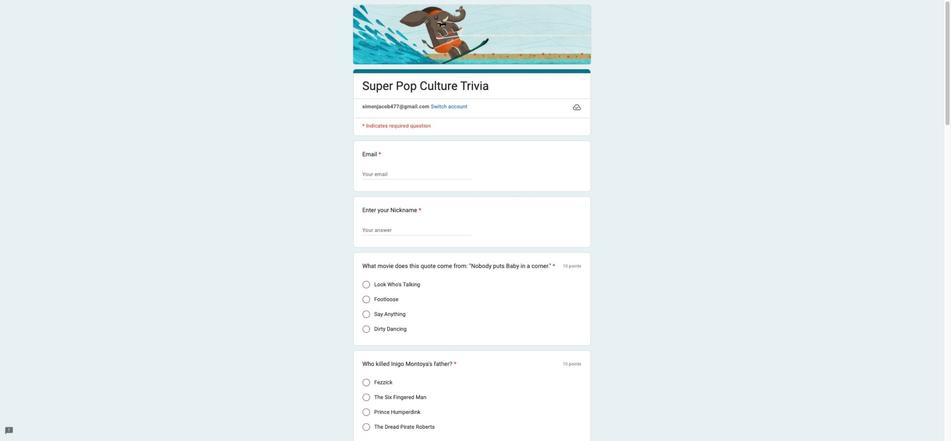 Task type: locate. For each thing, give the bounding box(es) containing it.
total points possible for this question. note for 4th heading from the top
[[563, 262, 581, 272]]

Say Anything radio
[[362, 311, 370, 318]]

5 heading from the top
[[362, 360, 456, 369]]

required question element
[[377, 150, 381, 159], [417, 206, 421, 215], [551, 262, 555, 271], [452, 360, 456, 369]]

the six fingered man image
[[362, 395, 370, 402]]

2 heading from the top
[[362, 150, 581, 159]]

heading
[[362, 78, 489, 94], [362, 150, 581, 159], [362, 206, 421, 215], [362, 262, 555, 271], [362, 360, 456, 369]]

Look Who's Talking radio
[[362, 281, 370, 289]]

report a problem to google image
[[4, 427, 13, 436]]

required question element for 4th heading from the top
[[551, 262, 555, 271]]

required question element for 3rd heading from the top
[[417, 206, 421, 215]]

total points possible for this question. note
[[563, 262, 581, 272], [563, 360, 581, 370]]

Your email email field
[[362, 170, 472, 179]]

the dread pirate roberts image
[[362, 424, 370, 432]]

required question element for second heading from the top
[[377, 150, 381, 159]]

list
[[353, 141, 591, 442]]

2 total points possible for this question. note from the top
[[563, 360, 581, 370]]

1 vertical spatial total points possible for this question. note
[[563, 360, 581, 370]]

look who's talking image
[[362, 281, 370, 289]]

list item
[[353, 141, 591, 192]]

0 vertical spatial total points possible for this question. note
[[563, 262, 581, 272]]

None text field
[[362, 226, 472, 235]]

dirty dancing image
[[362, 326, 370, 333]]

footloose image
[[362, 296, 370, 304]]

1 total points possible for this question. note from the top
[[563, 262, 581, 272]]

total points possible for this question. note for fifth heading from the top of the page
[[563, 360, 581, 370]]

fezzick image
[[362, 380, 370, 387]]

The Dread Pirate Roberts radio
[[362, 424, 370, 432]]



Task type: vqa. For each thing, say whether or not it's contained in the screenshot.
The Dread Pirate Roberts icon
yes



Task type: describe. For each thing, give the bounding box(es) containing it.
The Six Fingered Man radio
[[362, 395, 370, 402]]

Fezzick radio
[[362, 380, 370, 387]]

say anything image
[[362, 311, 370, 318]]

required question element for fifth heading from the top of the page
[[452, 360, 456, 369]]

4 heading from the top
[[362, 262, 555, 271]]

1 heading from the top
[[362, 78, 489, 94]]

Footloose radio
[[362, 296, 370, 304]]

prince humperdink image
[[362, 409, 370, 417]]

Dirty Dancing radio
[[362, 326, 370, 333]]

Prince Humperdink radio
[[362, 409, 370, 417]]

3 heading from the top
[[362, 206, 421, 215]]



